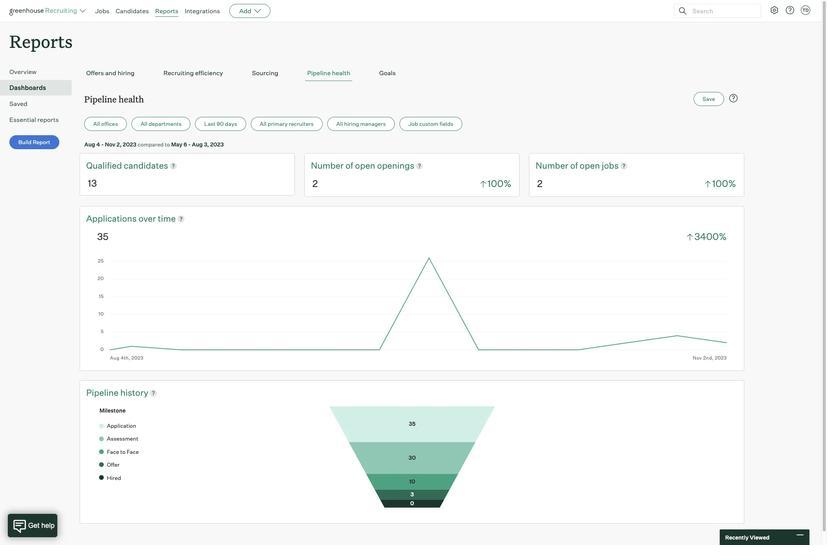 Task type: locate. For each thing, give the bounding box(es) containing it.
1 vertical spatial hiring
[[344, 121, 359, 127]]

qualified
[[86, 160, 124, 171]]

fields
[[440, 121, 453, 127]]

primary
[[268, 121, 288, 127]]

1 open from the left
[[355, 160, 375, 171]]

all left the managers
[[336, 121, 343, 127]]

save button
[[694, 92, 724, 106]]

aug left 4
[[84, 141, 95, 148]]

0 vertical spatial health
[[332, 69, 350, 77]]

all departments button
[[132, 117, 191, 131]]

all left departments
[[141, 121, 147, 127]]

0 horizontal spatial -
[[101, 141, 104, 148]]

build report
[[18, 139, 50, 146]]

history
[[120, 388, 148, 398]]

2,
[[117, 141, 122, 148]]

3,
[[204, 141, 209, 148]]

of link
[[345, 160, 355, 172], [570, 160, 580, 172]]

0 vertical spatial pipeline
[[307, 69, 331, 77]]

1 horizontal spatial aug
[[192, 141, 203, 148]]

all
[[93, 121, 100, 127], [141, 121, 147, 127], [260, 121, 266, 127], [336, 121, 343, 127]]

1 horizontal spatial number
[[536, 160, 568, 171]]

build
[[18, 139, 31, 146]]

2 vertical spatial pipeline
[[86, 388, 120, 398]]

- right 4
[[101, 141, 104, 148]]

1 horizontal spatial open
[[580, 160, 600, 171]]

2 open link from the left
[[580, 160, 602, 172]]

2 open from the left
[[580, 160, 600, 171]]

0 vertical spatial reports
[[155, 7, 178, 15]]

job custom fields
[[408, 121, 453, 127]]

0 vertical spatial pipeline health
[[307, 69, 350, 77]]

1 2 from the left
[[312, 178, 318, 190]]

2 all from the left
[[141, 121, 147, 127]]

3 all from the left
[[260, 121, 266, 127]]

number link
[[311, 160, 345, 172], [536, 160, 570, 172]]

hiring
[[118, 69, 135, 77], [344, 121, 359, 127]]

recruiting efficiency
[[163, 69, 223, 77]]

2023 right 2,
[[123, 141, 136, 148]]

time
[[158, 213, 176, 224]]

pipeline
[[307, 69, 331, 77], [84, 93, 117, 105], [86, 388, 120, 398]]

number of open
[[311, 160, 377, 171], [536, 160, 602, 171]]

1 of link from the left
[[345, 160, 355, 172]]

0 horizontal spatial 2
[[312, 178, 318, 190]]

open left jobs
[[580, 160, 600, 171]]

all hiring managers button
[[327, 117, 395, 131]]

jobs
[[95, 7, 109, 15]]

hiring inside button
[[118, 69, 135, 77]]

1 open link from the left
[[355, 160, 377, 172]]

2023 right 3,
[[210, 141, 224, 148]]

0 horizontal spatial of link
[[345, 160, 355, 172]]

0 horizontal spatial health
[[119, 93, 144, 105]]

4
[[96, 141, 100, 148]]

1 100% from the left
[[487, 178, 511, 190]]

0 horizontal spatial number of open
[[311, 160, 377, 171]]

jobs
[[602, 160, 619, 171]]

all inside all hiring managers button
[[336, 121, 343, 127]]

2 number from the left
[[536, 160, 568, 171]]

1 horizontal spatial open link
[[580, 160, 602, 172]]

1 vertical spatial reports
[[9, 30, 73, 53]]

1 horizontal spatial of link
[[570, 160, 580, 172]]

over link
[[139, 213, 158, 225]]

0 horizontal spatial hiring
[[118, 69, 135, 77]]

all inside 'all offices' button
[[93, 121, 100, 127]]

open link
[[355, 160, 377, 172], [580, 160, 602, 172]]

1 horizontal spatial number link
[[536, 160, 570, 172]]

td button
[[801, 5, 810, 15]]

0 horizontal spatial 100%
[[487, 178, 511, 190]]

number of open for openings
[[311, 160, 377, 171]]

save
[[703, 96, 715, 102]]

all inside all primary recruiters 'button'
[[260, 121, 266, 127]]

td button
[[799, 4, 812, 16]]

open link for jobs
[[580, 160, 602, 172]]

0 horizontal spatial open
[[355, 160, 375, 171]]

0 horizontal spatial aug
[[84, 141, 95, 148]]

1 number of open from the left
[[311, 160, 377, 171]]

1 horizontal spatial health
[[332, 69, 350, 77]]

1 horizontal spatial 2023
[[210, 141, 224, 148]]

0 vertical spatial hiring
[[118, 69, 135, 77]]

recruiting efficiency button
[[161, 65, 225, 81]]

1 vertical spatial pipeline health
[[84, 93, 144, 105]]

1 horizontal spatial of
[[570, 160, 578, 171]]

2
[[312, 178, 318, 190], [537, 178, 543, 190]]

hiring left the managers
[[344, 121, 359, 127]]

last 90 days
[[204, 121, 237, 127]]

all for all hiring managers
[[336, 121, 343, 127]]

1 number link from the left
[[311, 160, 345, 172]]

reports down greenhouse recruiting image in the left of the page
[[9, 30, 73, 53]]

open link for openings
[[355, 160, 377, 172]]

last 90 days button
[[195, 117, 246, 131]]

0 horizontal spatial pipeline health
[[84, 93, 144, 105]]

1 number from the left
[[311, 160, 344, 171]]

2 100% from the left
[[712, 178, 736, 190]]

number for openings
[[311, 160, 344, 171]]

add
[[239, 7, 251, 15]]

3400%
[[694, 231, 727, 243]]

applications
[[86, 213, 137, 224]]

2 number of open from the left
[[536, 160, 602, 171]]

1 horizontal spatial pipeline health
[[307, 69, 350, 77]]

and
[[105, 69, 116, 77]]

tab list
[[84, 65, 740, 81]]

saved
[[9, 100, 27, 108]]

open
[[355, 160, 375, 171], [580, 160, 600, 171]]

over
[[139, 213, 156, 224]]

2023
[[123, 141, 136, 148], [210, 141, 224, 148]]

compared
[[138, 141, 164, 148]]

all primary recruiters
[[260, 121, 314, 127]]

1 horizontal spatial 2
[[537, 178, 543, 190]]

100%
[[487, 178, 511, 190], [712, 178, 736, 190]]

2 2 from the left
[[537, 178, 543, 190]]

- right '6'
[[188, 141, 191, 148]]

90
[[217, 121, 224, 127]]

13
[[88, 177, 97, 189]]

offices
[[101, 121, 118, 127]]

aug left 3,
[[192, 141, 203, 148]]

2 of from the left
[[570, 160, 578, 171]]

of
[[345, 160, 353, 171], [570, 160, 578, 171]]

1 horizontal spatial 100%
[[712, 178, 736, 190]]

overview link
[[9, 67, 69, 77]]

all inside all departments 'button'
[[141, 121, 147, 127]]

0 horizontal spatial number
[[311, 160, 344, 171]]

0 horizontal spatial 2023
[[123, 141, 136, 148]]

1 horizontal spatial number of open
[[536, 160, 602, 171]]

dashboards
[[9, 84, 46, 92]]

health inside button
[[332, 69, 350, 77]]

all for all offices
[[93, 121, 100, 127]]

all offices
[[93, 121, 118, 127]]

4 all from the left
[[336, 121, 343, 127]]

1 of from the left
[[345, 160, 353, 171]]

td
[[802, 7, 809, 13]]

open for openings
[[355, 160, 375, 171]]

0 horizontal spatial reports
[[9, 30, 73, 53]]

open left openings
[[355, 160, 375, 171]]

goals button
[[377, 65, 398, 81]]

-
[[101, 141, 104, 148], [188, 141, 191, 148]]

faq image
[[729, 94, 738, 103]]

aug
[[84, 141, 95, 148], [192, 141, 203, 148]]

pipeline health inside button
[[307, 69, 350, 77]]

reports right candidates
[[155, 7, 178, 15]]

2 number link from the left
[[536, 160, 570, 172]]

jobs link
[[602, 160, 619, 172]]

1 horizontal spatial hiring
[[344, 121, 359, 127]]

all left primary
[[260, 121, 266, 127]]

hiring right and
[[118, 69, 135, 77]]

all primary recruiters button
[[251, 117, 323, 131]]

1 horizontal spatial -
[[188, 141, 191, 148]]

1 vertical spatial health
[[119, 93, 144, 105]]

2 of link from the left
[[570, 160, 580, 172]]

6
[[184, 141, 187, 148]]

all left offices
[[93, 121, 100, 127]]

2 for openings
[[312, 178, 318, 190]]

1 all from the left
[[93, 121, 100, 127]]

0 horizontal spatial of
[[345, 160, 353, 171]]

0 horizontal spatial open link
[[355, 160, 377, 172]]

0 horizontal spatial number link
[[311, 160, 345, 172]]

2 2023 from the left
[[210, 141, 224, 148]]



Task type: describe. For each thing, give the bounding box(es) containing it.
of link for openings
[[345, 160, 355, 172]]

100% for jobs
[[712, 178, 736, 190]]

candidates
[[116, 7, 149, 15]]

all hiring managers
[[336, 121, 386, 127]]

saved link
[[9, 99, 69, 109]]

recruiting
[[163, 69, 194, 77]]

greenhouse recruiting image
[[9, 6, 80, 16]]

goals
[[379, 69, 396, 77]]

add button
[[229, 4, 270, 18]]

all offices button
[[84, 117, 127, 131]]

of for jobs
[[570, 160, 578, 171]]

1 2023 from the left
[[123, 141, 136, 148]]

essential reports
[[9, 116, 59, 124]]

number link for openings
[[311, 160, 345, 172]]

all for all primary recruiters
[[260, 121, 266, 127]]

1 aug from the left
[[84, 141, 95, 148]]

number for jobs
[[536, 160, 568, 171]]

candidates
[[124, 160, 168, 171]]

1 - from the left
[[101, 141, 104, 148]]

of link for jobs
[[570, 160, 580, 172]]

sourcing
[[252, 69, 278, 77]]

aug 4 - nov 2, 2023 compared to may 6 - aug 3, 2023
[[84, 141, 224, 148]]

days
[[225, 121, 237, 127]]

efficiency
[[195, 69, 223, 77]]

jobs link
[[95, 7, 109, 15]]

to
[[165, 141, 170, 148]]

offers
[[86, 69, 104, 77]]

pipeline link
[[86, 387, 120, 399]]

all for all departments
[[141, 121, 147, 127]]

qualified link
[[86, 160, 124, 172]]

pipeline health button
[[305, 65, 352, 81]]

candidates link
[[124, 160, 168, 172]]

configure image
[[770, 5, 779, 15]]

1 horizontal spatial reports
[[155, 7, 178, 15]]

viewed
[[750, 535, 769, 541]]

hiring inside button
[[344, 121, 359, 127]]

openings link
[[377, 160, 414, 172]]

open for jobs
[[580, 160, 600, 171]]

may
[[171, 141, 182, 148]]

job
[[408, 121, 418, 127]]

time link
[[158, 213, 176, 225]]

reports
[[37, 116, 59, 124]]

tab list containing offers and hiring
[[84, 65, 740, 81]]

essential
[[9, 116, 36, 124]]

candidates link
[[116, 7, 149, 15]]

essential reports link
[[9, 115, 69, 125]]

recruiters
[[289, 121, 314, 127]]

offers and hiring button
[[84, 65, 136, 81]]

number of open for jobs
[[536, 160, 602, 171]]

of for openings
[[345, 160, 353, 171]]

report
[[33, 139, 50, 146]]

openings
[[377, 160, 414, 171]]

2 for jobs
[[537, 178, 543, 190]]

custom
[[419, 121, 438, 127]]

departments
[[148, 121, 182, 127]]

integrations
[[185, 7, 220, 15]]

35
[[97, 231, 108, 243]]

1 vertical spatial pipeline
[[84, 93, 117, 105]]

100% for openings
[[487, 178, 511, 190]]

job custom fields button
[[399, 117, 462, 131]]

recently
[[725, 535, 749, 541]]

integrations link
[[185, 7, 220, 15]]

overview
[[9, 68, 37, 76]]

2 aug from the left
[[192, 141, 203, 148]]

offers and hiring
[[86, 69, 135, 77]]

all departments
[[141, 121, 182, 127]]

Search text field
[[690, 5, 754, 17]]

number link for jobs
[[536, 160, 570, 172]]

pipeline inside button
[[307, 69, 331, 77]]

managers
[[360, 121, 386, 127]]

nov
[[105, 141, 115, 148]]

build report button
[[9, 135, 59, 149]]

recently viewed
[[725, 535, 769, 541]]

dashboards link
[[9, 83, 69, 93]]

2 - from the left
[[188, 141, 191, 148]]

last
[[204, 121, 215, 127]]

milestone
[[99, 407, 126, 414]]

sourcing button
[[250, 65, 280, 81]]

history link
[[120, 387, 148, 399]]

applications link
[[86, 213, 139, 225]]

applications over
[[86, 213, 158, 224]]

xychart image
[[97, 256, 727, 361]]

reports link
[[155, 7, 178, 15]]



Task type: vqa. For each thing, say whether or not it's contained in the screenshot.
Type *
no



